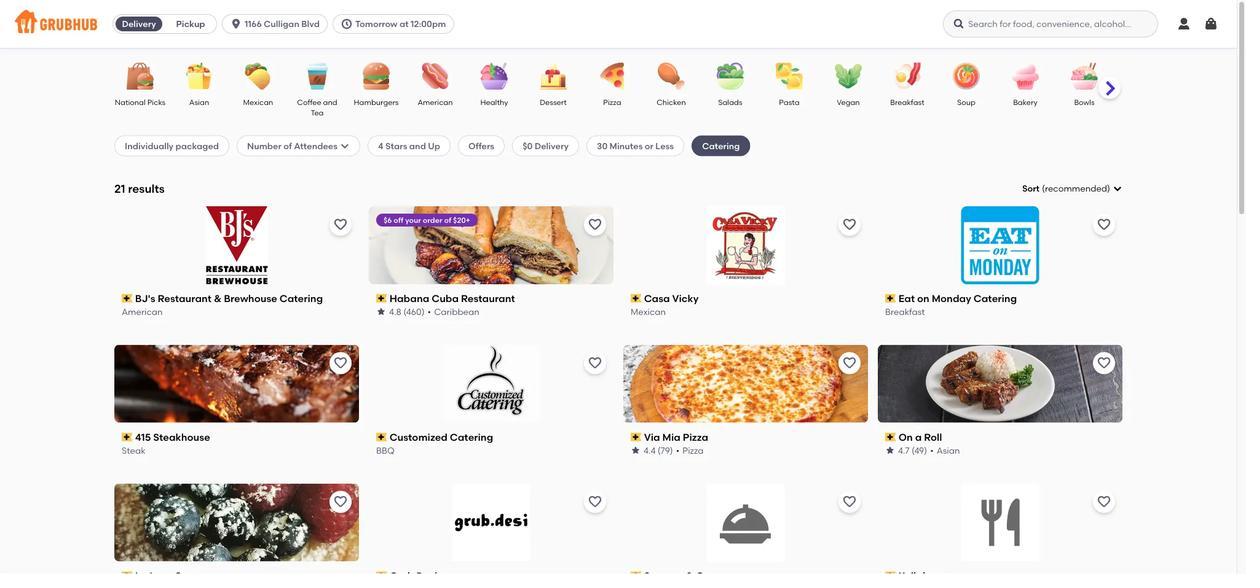Task type: describe. For each thing, give the bounding box(es) containing it.
$6 off your order of $20+
[[384, 216, 470, 225]]

0 vertical spatial mexican
[[243, 98, 273, 107]]

salads image
[[709, 63, 752, 90]]

1 restaurant from the left
[[158, 293, 212, 305]]

bowls image
[[1063, 63, 1106, 90]]

bbq
[[376, 446, 395, 456]]

national
[[115, 98, 146, 107]]

number
[[247, 141, 281, 151]]

individually packaged
[[125, 141, 219, 151]]

results
[[128, 182, 165, 196]]

(49)
[[912, 446, 927, 456]]

21
[[114, 182, 125, 196]]

vicky
[[672, 293, 699, 305]]

stars
[[385, 141, 407, 151]]

national picks image
[[119, 63, 162, 90]]

customized catering
[[390, 432, 493, 444]]

4.7 (49)
[[898, 446, 927, 456]]

bakery image
[[1004, 63, 1047, 90]]

subscription pass image for habana cuba restaurant
[[376, 295, 387, 303]]

on
[[899, 432, 913, 444]]

pizza image
[[591, 63, 634, 90]]

&
[[214, 293, 222, 305]]

svg image inside tomorrow at 12:00pm button
[[341, 18, 353, 30]]

1 horizontal spatial svg image
[[1113, 184, 1122, 194]]

save this restaurant button for grub desi logo
[[584, 492, 606, 514]]

subscription pass image for on a roll
[[885, 433, 896, 442]]

soup
[[957, 98, 975, 107]]

offers
[[468, 141, 494, 151]]

30 minutes or less
[[597, 141, 674, 151]]

4
[[378, 141, 383, 151]]

via mia pizza
[[644, 432, 708, 444]]

0 horizontal spatial svg image
[[953, 18, 965, 30]]

2 vertical spatial subscription pass image
[[122, 572, 133, 575]]

catering down "salads"
[[702, 141, 740, 151]]

up
[[428, 141, 440, 151]]

415 steakhouse link
[[122, 431, 352, 445]]

your
[[405, 216, 421, 225]]

american image
[[414, 63, 457, 90]]

$6
[[384, 216, 392, 225]]

subscription pass image for via mia pizza
[[631, 433, 642, 442]]

Search for food, convenience, alcohol... search field
[[943, 10, 1158, 37]]

hamburgers image
[[355, 63, 398, 90]]

via mia pizza logo image
[[623, 345, 868, 423]]

0 vertical spatial breakfast
[[890, 98, 924, 107]]

mia
[[662, 432, 680, 444]]

dessert
[[540, 98, 567, 107]]

habana
[[390, 293, 429, 305]]

via
[[644, 432, 660, 444]]

1 horizontal spatial mexican
[[631, 307, 666, 317]]

save this restaurant image for 'samosa & curry logo' save this restaurant "button"
[[842, 495, 857, 510]]

delivery button
[[113, 14, 165, 34]]

national picks
[[115, 98, 166, 107]]

4 stars and up
[[378, 141, 440, 151]]

12:00pm
[[411, 19, 446, 29]]

save this restaurant button for casa vicky logo
[[838, 214, 861, 236]]

asian image
[[178, 63, 221, 90]]

delivery inside "delivery" button
[[122, 19, 156, 29]]

sort ( recommended )
[[1022, 184, 1110, 194]]

1 vertical spatial delivery
[[535, 141, 569, 151]]

brewhouse
[[224, 293, 277, 305]]

culligan
[[264, 19, 299, 29]]

2 restaurant from the left
[[461, 293, 515, 305]]

4.4 (79)
[[644, 446, 673, 456]]

cuba
[[432, 293, 459, 305]]

on
[[917, 293, 929, 305]]

eat on monday catering
[[899, 293, 1017, 305]]

vegan
[[837, 98, 860, 107]]

customized
[[390, 432, 447, 444]]

recommended
[[1045, 184, 1107, 194]]

30
[[597, 141, 607, 151]]

on a roll logo image
[[878, 345, 1122, 423]]

pickup button
[[165, 14, 216, 34]]

salads
[[718, 98, 742, 107]]

save this restaurant image for bj's restaurant & brewhouse catering
[[333, 217, 348, 232]]

21 results
[[114, 182, 165, 196]]

tomorrow at 12:00pm button
[[333, 14, 459, 34]]

1 vertical spatial asian
[[937, 446, 960, 456]]

chicken
[[657, 98, 686, 107]]

1166 culligan blvd
[[245, 19, 320, 29]]

• for mia
[[676, 446, 679, 456]]

save this restaurant button for 415 steakhouse logo at the left of page
[[329, 353, 352, 375]]

at
[[399, 19, 409, 29]]

casa vicky
[[644, 293, 699, 305]]

eat on monday catering logo image
[[961, 206, 1039, 284]]

0 vertical spatial asian
[[189, 98, 209, 107]]

pasta
[[779, 98, 800, 107]]

• asian
[[930, 446, 960, 456]]

save this restaurant button for 'samosa & curry logo'
[[838, 492, 861, 514]]

breakfast image
[[886, 63, 929, 90]]

save this restaurant button for la lune sucree logo at the left bottom of the page
[[329, 492, 352, 514]]

tomorrow
[[355, 19, 397, 29]]

(
[[1042, 184, 1045, 194]]

bj's restaurant & brewhouse catering link
[[122, 292, 352, 306]]

subscription pass image for bj's restaurant & brewhouse catering
[[122, 295, 133, 303]]

1 horizontal spatial of
[[444, 216, 451, 225]]

coffee and tea image
[[296, 63, 339, 90]]

save this restaurant image for on a roll
[[1097, 356, 1111, 371]]

habana cuba restaurant
[[390, 293, 515, 305]]

packaged
[[176, 141, 219, 151]]

bakery
[[1013, 98, 1038, 107]]



Task type: vqa. For each thing, say whether or not it's contained in the screenshot.


Task type: locate. For each thing, give the bounding box(es) containing it.
on a roll link
[[885, 431, 1115, 445]]

4.8
[[389, 307, 401, 317]]

subscription pass image inside customized catering link
[[376, 433, 387, 442]]

delivery left 'pickup'
[[122, 19, 156, 29]]

monday
[[932, 293, 971, 305]]

casa
[[644, 293, 670, 305]]

2 vertical spatial pizza
[[683, 446, 704, 456]]

1 vertical spatial subscription pass image
[[376, 433, 387, 442]]

bj's restaurant & brewhouse catering
[[135, 293, 323, 305]]

)
[[1107, 184, 1110, 194]]

save this restaurant image for 415 steakhouse
[[333, 356, 348, 371]]

0 horizontal spatial american
[[122, 307, 163, 317]]

mexican down casa
[[631, 307, 666, 317]]

catering right brewhouse
[[280, 293, 323, 305]]

of
[[284, 141, 292, 151], [444, 216, 451, 225]]

0 horizontal spatial restaurant
[[158, 293, 212, 305]]

• right (49)
[[930, 446, 934, 456]]

subscription pass image inside via mia pizza 'link'
[[631, 433, 642, 442]]

star icon image for via
[[631, 446, 641, 456]]

1 vertical spatial and
[[409, 141, 426, 151]]

0 vertical spatial pizza
[[603, 98, 621, 107]]

4.4
[[644, 446, 656, 456]]

save this restaurant button
[[329, 214, 352, 236], [584, 214, 606, 236], [838, 214, 861, 236], [1093, 214, 1115, 236], [329, 353, 352, 375], [584, 353, 606, 375], [838, 353, 861, 375], [1093, 353, 1115, 375], [329, 492, 352, 514], [584, 492, 606, 514], [838, 492, 861, 514], [1093, 492, 1115, 514]]

none field containing sort
[[1022, 183, 1122, 195]]

0 horizontal spatial asian
[[189, 98, 209, 107]]

save this restaurant image for eat on monday catering
[[1097, 217, 1111, 232]]

or
[[645, 141, 653, 151]]

• for cuba
[[428, 307, 431, 317]]

star icon image left 4.8
[[376, 307, 386, 317]]

1166 culligan blvd button
[[222, 14, 333, 34]]

svg image
[[1177, 17, 1191, 31], [230, 18, 242, 30], [341, 18, 353, 30], [340, 141, 350, 151]]

1 horizontal spatial american
[[418, 98, 453, 107]]

•
[[428, 307, 431, 317], [676, 446, 679, 456], [930, 446, 934, 456]]

number of attendees
[[247, 141, 338, 151]]

$0
[[523, 141, 533, 151]]

0 vertical spatial delivery
[[122, 19, 156, 29]]

1 vertical spatial pizza
[[683, 432, 708, 444]]

star icon image
[[376, 307, 386, 317], [631, 446, 641, 456], [885, 446, 895, 456]]

• pizza
[[676, 446, 704, 456]]

• right (79)
[[676, 446, 679, 456]]

pizza up • pizza
[[683, 432, 708, 444]]

healthy image
[[473, 63, 516, 90]]

• for a
[[930, 446, 934, 456]]

save this restaurant button for on a roll logo
[[1093, 353, 1115, 375]]

customized catering link
[[376, 431, 606, 445]]

0 vertical spatial of
[[284, 141, 292, 151]]

less
[[656, 141, 674, 151]]

$20+
[[453, 216, 470, 225]]

1166
[[245, 19, 262, 29]]

habana cuba restaurant logo image
[[369, 206, 613, 284]]

steak
[[122, 446, 145, 456]]

bowls
[[1074, 98, 1095, 107]]

breakfast
[[890, 98, 924, 107], [885, 307, 925, 317]]

2 horizontal spatial •
[[930, 446, 934, 456]]

steakhouse
[[153, 432, 210, 444]]

keilabasa logo image
[[961, 484, 1039, 562]]

save this restaurant button for bj's restaurant & brewhouse catering logo
[[329, 214, 352, 236]]

dessert image
[[532, 63, 575, 90]]

subscription pass image inside the "on a roll" link
[[885, 433, 896, 442]]

0 vertical spatial american
[[418, 98, 453, 107]]

picks
[[147, 98, 166, 107]]

la lune sucree logo image
[[114, 484, 359, 562]]

star icon image for habana
[[376, 307, 386, 317]]

mexican image
[[237, 63, 280, 90]]

bj's
[[135, 293, 155, 305]]

breakfast down eat
[[885, 307, 925, 317]]

save this restaurant image
[[333, 217, 348, 232], [588, 217, 602, 232], [1097, 217, 1111, 232], [333, 356, 348, 371], [588, 356, 602, 371], [842, 356, 857, 371], [1097, 356, 1111, 371], [333, 495, 348, 510], [1097, 495, 1111, 510]]

pizza down pizza image at top
[[603, 98, 621, 107]]

1 horizontal spatial and
[[409, 141, 426, 151]]

sort
[[1022, 184, 1040, 194]]

asian
[[189, 98, 209, 107], [937, 446, 960, 456]]

minutes
[[610, 141, 643, 151]]

individually
[[125, 141, 173, 151]]

caribbean
[[434, 307, 479, 317]]

4.8 (460)
[[389, 307, 425, 317]]

bj's restaurant & brewhouse catering logo image
[[206, 206, 268, 284]]

pickup
[[176, 19, 205, 29]]

subscription pass image for casa vicky
[[631, 295, 642, 303]]

(79)
[[658, 446, 673, 456]]

2 horizontal spatial svg image
[[1204, 17, 1218, 31]]

subscription pass image inside bj's restaurant & brewhouse catering link
[[122, 295, 133, 303]]

tea
[[311, 108, 324, 117]]

4.7
[[898, 446, 910, 456]]

vegan image
[[827, 63, 870, 90]]

chicken image
[[650, 63, 693, 90]]

order
[[423, 216, 442, 225]]

blvd
[[301, 19, 320, 29]]

catering right monday
[[974, 293, 1017, 305]]

casa vicky logo image
[[707, 206, 785, 284]]

catering
[[702, 141, 740, 151], [280, 293, 323, 305], [974, 293, 1017, 305], [450, 432, 493, 444]]

• caribbean
[[428, 307, 479, 317]]

main navigation navigation
[[0, 0, 1237, 48]]

1 horizontal spatial asian
[[937, 446, 960, 456]]

save this restaurant image for save this restaurant "button" associated with casa vicky logo
[[842, 217, 857, 232]]

subscription pass image for 415 steakhouse
[[122, 433, 133, 442]]

and left up
[[409, 141, 426, 151]]

asian down 'roll'
[[937, 446, 960, 456]]

subscription pass image inside eat on monday catering link
[[885, 295, 896, 303]]

hamburgers
[[354, 98, 399, 107]]

2 horizontal spatial star icon image
[[885, 446, 895, 456]]

save this restaurant image for via mia pizza
[[842, 356, 857, 371]]

0 horizontal spatial delivery
[[122, 19, 156, 29]]

save this restaurant button for keilabasa logo at the right of page
[[1093, 492, 1115, 514]]

eat on monday catering link
[[885, 292, 1115, 306]]

coffee
[[297, 98, 321, 107]]

via mia pizza link
[[631, 431, 861, 445]]

star icon image for on
[[885, 446, 895, 456]]

save this restaurant image for save this restaurant "button" corresponding to grub desi logo
[[588, 495, 602, 510]]

delivery
[[122, 19, 156, 29], [535, 141, 569, 151]]

and inside coffee and tea
[[323, 98, 337, 107]]

0 horizontal spatial and
[[323, 98, 337, 107]]

pizza
[[603, 98, 621, 107], [683, 432, 708, 444], [683, 446, 704, 456]]

pizza inside 'link'
[[683, 432, 708, 444]]

restaurant up caribbean
[[461, 293, 515, 305]]

(460)
[[403, 307, 425, 317]]

1 vertical spatial of
[[444, 216, 451, 225]]

svg image
[[1204, 17, 1218, 31], [953, 18, 965, 30], [1113, 184, 1122, 194]]

0 horizontal spatial •
[[428, 307, 431, 317]]

casa vicky link
[[631, 292, 861, 306]]

svg image inside 1166 culligan blvd button
[[230, 18, 242, 30]]

subscription pass image inside casa vicky link
[[631, 295, 642, 303]]

off
[[394, 216, 403, 225]]

american
[[418, 98, 453, 107], [122, 307, 163, 317]]

1 horizontal spatial star icon image
[[631, 446, 641, 456]]

star icon image left 4.4
[[631, 446, 641, 456]]

0 vertical spatial subscription pass image
[[376, 295, 387, 303]]

grub desi logo image
[[452, 484, 530, 562]]

subscription pass image for eat on monday catering
[[885, 295, 896, 303]]

$0 delivery
[[523, 141, 569, 151]]

healthy
[[480, 98, 508, 107]]

habana cuba restaurant link
[[376, 292, 606, 306]]

1 horizontal spatial restaurant
[[461, 293, 515, 305]]

breakfast down breakfast image
[[890, 98, 924, 107]]

american down american 'image'
[[418, 98, 453, 107]]

subscription pass image inside habana cuba restaurant link
[[376, 295, 387, 303]]

415 steakhouse
[[135, 432, 210, 444]]

0 vertical spatial and
[[323, 98, 337, 107]]

soup image
[[945, 63, 988, 90]]

tomorrow at 12:00pm
[[355, 19, 446, 29]]

415 steakhouse logo image
[[114, 345, 359, 423]]

• right '(460)'
[[428, 307, 431, 317]]

1 vertical spatial american
[[122, 307, 163, 317]]

asian down asian image
[[189, 98, 209, 107]]

star icon image left 4.7 at the bottom right
[[885, 446, 895, 456]]

roll
[[924, 432, 942, 444]]

save this restaurant button for eat on monday catering logo
[[1093, 214, 1115, 236]]

a
[[915, 432, 922, 444]]

catering right customized
[[450, 432, 493, 444]]

save this restaurant image
[[842, 217, 857, 232], [588, 495, 602, 510], [842, 495, 857, 510]]

subscription pass image
[[122, 295, 133, 303], [631, 295, 642, 303], [885, 295, 896, 303], [122, 433, 133, 442], [631, 433, 642, 442], [885, 433, 896, 442], [376, 572, 387, 575], [631, 572, 642, 575], [885, 572, 896, 575]]

of right "number"
[[284, 141, 292, 151]]

subscription pass image for customized catering
[[376, 433, 387, 442]]

american down bj's
[[122, 307, 163, 317]]

customized catering logo image
[[442, 345, 540, 423]]

pasta image
[[768, 63, 811, 90]]

mexican down mexican image
[[243, 98, 273, 107]]

attendees
[[294, 141, 338, 151]]

pizza down via mia pizza
[[683, 446, 704, 456]]

None field
[[1022, 183, 1122, 195]]

and up the tea
[[323, 98, 337, 107]]

subscription pass image
[[376, 295, 387, 303], [376, 433, 387, 442], [122, 572, 133, 575]]

restaurant
[[158, 293, 212, 305], [461, 293, 515, 305]]

coffee and tea
[[297, 98, 337, 117]]

restaurant left the &
[[158, 293, 212, 305]]

samosa & curry logo image
[[707, 484, 785, 562]]

1 horizontal spatial delivery
[[535, 141, 569, 151]]

0 horizontal spatial mexican
[[243, 98, 273, 107]]

0 horizontal spatial star icon image
[[376, 307, 386, 317]]

save this restaurant image for customized catering
[[588, 356, 602, 371]]

save this restaurant button for customized catering logo
[[584, 353, 606, 375]]

415
[[135, 432, 151, 444]]

of left $20+
[[444, 216, 451, 225]]

1 vertical spatial mexican
[[631, 307, 666, 317]]

0 horizontal spatial of
[[284, 141, 292, 151]]

1 vertical spatial breakfast
[[885, 307, 925, 317]]

1 horizontal spatial •
[[676, 446, 679, 456]]

save this restaurant button for via mia pizza logo
[[838, 353, 861, 375]]

delivery right $0 on the top left
[[535, 141, 569, 151]]

on a roll
[[899, 432, 942, 444]]

subscription pass image inside 415 steakhouse 'link'
[[122, 433, 133, 442]]



